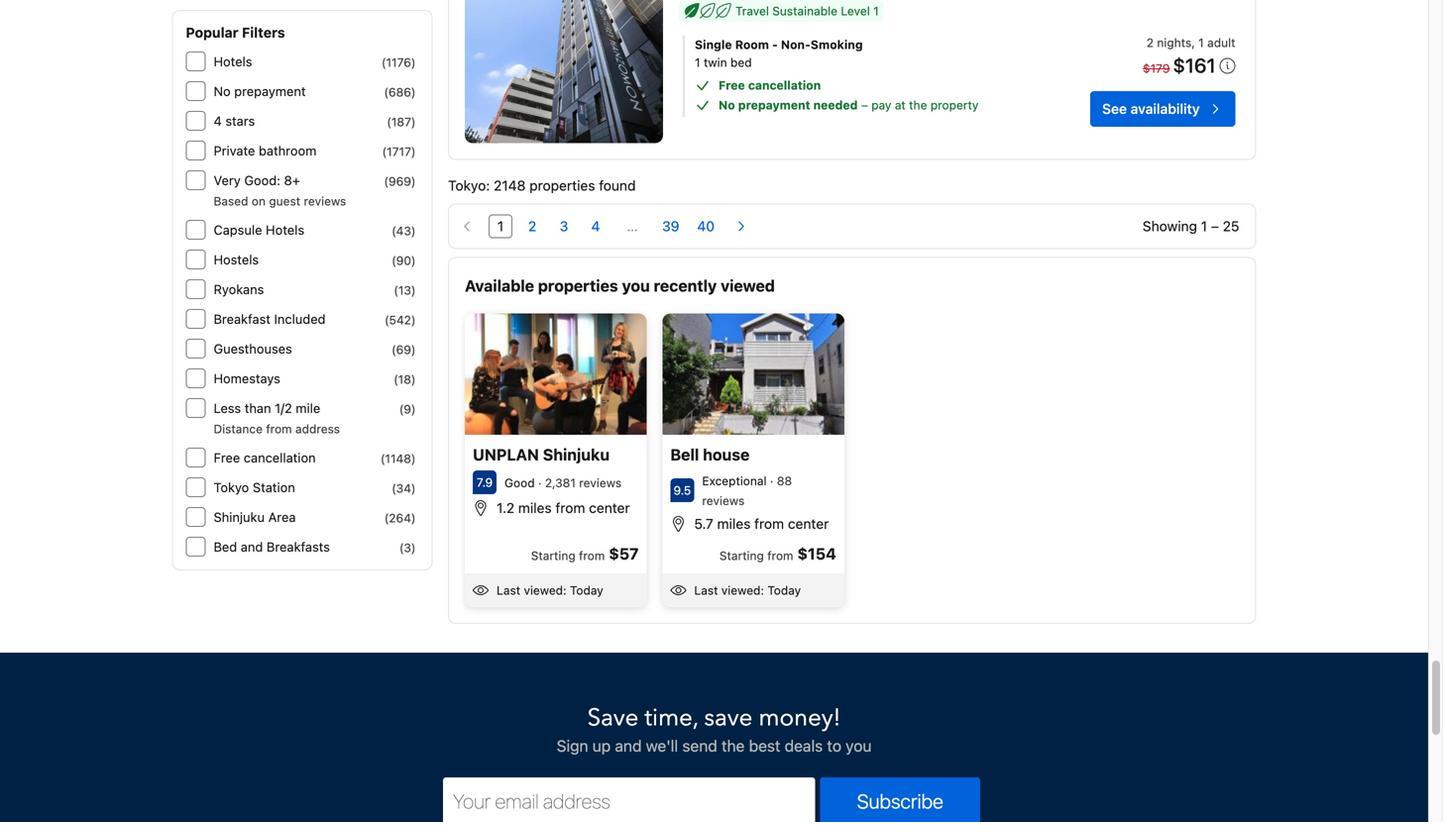 Task type: describe. For each thing, give the bounding box(es) containing it.
(1176)
[[381, 56, 416, 69]]

single room - non-smoking
[[695, 38, 863, 51]]

(969)
[[384, 174, 416, 188]]

recently
[[654, 277, 717, 295]]

(9)
[[399, 402, 416, 416]]

than
[[245, 401, 271, 416]]

1 right ,
[[1198, 36, 1204, 49]]

available
[[465, 277, 534, 295]]

(187)
[[387, 115, 416, 129]]

unplan shinjuku
[[473, 445, 610, 464]]

bed
[[214, 540, 237, 555]]

ryokans
[[214, 282, 264, 297]]

bathroom
[[259, 143, 316, 158]]

availability
[[1131, 101, 1200, 117]]

page region
[[448, 204, 1256, 249]]

(18)
[[394, 373, 416, 387]]

starting for $57
[[531, 549, 575, 563]]

less than 1/2 mile
[[214, 401, 320, 416]]

best
[[749, 737, 780, 756]]

bed
[[730, 55, 752, 69]]

tokyo
[[214, 480, 249, 495]]

private bathroom
[[214, 143, 316, 158]]

$154
[[797, 544, 836, 563]]

the inside save time, save money! sign up and we'll send the best deals to you
[[721, 737, 745, 756]]

based
[[214, 194, 248, 208]]

pay
[[871, 98, 891, 112]]

single
[[695, 38, 732, 51]]

station
[[253, 480, 295, 495]]

at
[[895, 98, 906, 112]]

good:
[[244, 173, 280, 188]]

single room - non-smoking link
[[695, 36, 1030, 53]]

less
[[214, 401, 241, 416]]

(43)
[[392, 224, 416, 238]]

breakfast
[[214, 312, 270, 327]]

today for $57
[[570, 584, 603, 597]]

to
[[827, 737, 841, 756]]

0 vertical spatial and
[[241, 540, 263, 555]]

0 vertical spatial –
[[861, 98, 868, 112]]

distance
[[214, 422, 263, 436]]

reviews inside 88 reviews
[[702, 494, 745, 508]]

exceptional element
[[702, 474, 767, 488]]

from up 'starting from $154'
[[754, 516, 784, 532]]

1/2
[[275, 401, 292, 416]]

from for $154
[[767, 549, 793, 563]]

nights
[[1157, 36, 1191, 49]]

needed
[[813, 98, 858, 112]]

mile
[[296, 401, 320, 416]]

0 horizontal spatial free cancellation
[[214, 450, 316, 465]]

7.9 element
[[473, 471, 497, 494]]

room
[[735, 38, 769, 51]]

5.7 miles from center
[[694, 516, 829, 532]]

subscribe
[[857, 790, 943, 813]]

filters
[[242, 24, 285, 41]]

reviews for good · 2,381 reviews
[[579, 476, 622, 490]]

last viewed: today for $154
[[694, 584, 801, 597]]

from for $57
[[579, 549, 605, 563]]

$161
[[1173, 53, 1216, 77]]

popular filters
[[186, 24, 285, 41]]

up
[[592, 737, 611, 756]]

viewed: for $57
[[524, 584, 567, 597]]

0 vertical spatial cancellation
[[748, 78, 821, 92]]

7.9
[[477, 476, 493, 489]]

9.5 element
[[670, 479, 694, 502]]

tokyo: 2148 properties found
[[448, 177, 636, 194]]

property
[[930, 98, 979, 112]]

1 horizontal spatial free
[[719, 78, 745, 92]]

homestays
[[214, 371, 280, 386]]

capsule
[[214, 222, 262, 237]]

1 horizontal spatial hotels
[[266, 222, 304, 237]]

– inside page region
[[1211, 218, 1219, 234]]

prepayment for no prepayment needed – pay at the property
[[738, 98, 810, 112]]

popular
[[186, 24, 239, 41]]

2 nights , 1 adult
[[1146, 36, 1235, 49]]

$179
[[1143, 61, 1170, 75]]

…
[[627, 218, 638, 234]]

from down the good · 2,381 reviews on the left
[[555, 500, 585, 516]]

travel sustainable level 1
[[735, 4, 879, 18]]

very
[[214, 173, 241, 188]]

4 button
[[584, 215, 608, 238]]

last for $154
[[694, 584, 718, 597]]

based on guest reviews
[[214, 194, 346, 208]]

1 left twin
[[695, 55, 700, 69]]

(1148)
[[380, 452, 416, 466]]

save
[[704, 702, 753, 735]]

4 for 4
[[591, 218, 600, 234]]

3 button
[[552, 215, 576, 238]]

travel
[[735, 4, 769, 18]]

0 horizontal spatial free
[[214, 450, 240, 465]]

4 for 4 stars
[[214, 113, 222, 128]]

good · 2,381 reviews
[[505, 476, 622, 490]]

0 vertical spatial the
[[909, 98, 927, 112]]

2,381
[[545, 476, 576, 490]]

reviews for based on guest reviews
[[304, 194, 346, 208]]

miles for shinjuku
[[518, 500, 552, 516]]

0 horizontal spatial cancellation
[[244, 450, 316, 465]]

non-
[[781, 38, 811, 51]]

money!
[[758, 702, 841, 735]]

available properties you recently viewed
[[465, 277, 775, 295]]

starting for $154
[[719, 549, 764, 563]]

see availability
[[1102, 101, 1200, 117]]

1 left 25
[[1201, 218, 1207, 234]]

good
[[505, 476, 535, 490]]

private
[[214, 143, 255, 158]]

0 vertical spatial properties
[[529, 177, 595, 194]]



Task type: locate. For each thing, give the bounding box(es) containing it.
0 vertical spatial free cancellation
[[719, 78, 821, 92]]

last viewed: today down 'starting from $154'
[[694, 584, 801, 597]]

the right at
[[909, 98, 927, 112]]

stars
[[225, 113, 255, 128]]

shinjuku down tokyo
[[214, 510, 265, 525]]

0 horizontal spatial the
[[721, 737, 745, 756]]

1.2 miles from center
[[497, 500, 630, 516]]

0 horizontal spatial 4
[[214, 113, 222, 128]]

1 horizontal spatial today
[[767, 584, 801, 597]]

2148
[[494, 177, 526, 194]]

1 right level
[[873, 4, 879, 18]]

hotels down guest
[[266, 222, 304, 237]]

house
[[703, 445, 750, 464]]

0 horizontal spatial shinjuku
[[214, 510, 265, 525]]

tokyo:
[[448, 177, 490, 194]]

1 vertical spatial 2
[[528, 218, 536, 234]]

2 vertical spatial reviews
[[702, 494, 745, 508]]

and inside save time, save money! sign up and we'll send the best deals to you
[[615, 737, 642, 756]]

2 today from the left
[[767, 584, 801, 597]]

free
[[719, 78, 745, 92], [214, 450, 240, 465]]

1 vertical spatial free cancellation
[[214, 450, 316, 465]]

0 vertical spatial shinjuku
[[543, 445, 610, 464]]

0 horizontal spatial no
[[214, 84, 231, 99]]

(542)
[[384, 313, 416, 327]]

1 horizontal spatial free cancellation
[[719, 78, 821, 92]]

– left 25
[[1211, 218, 1219, 234]]

0 horizontal spatial –
[[861, 98, 868, 112]]

1 horizontal spatial miles
[[717, 516, 751, 532]]

breakfasts
[[266, 540, 330, 555]]

1 vertical spatial hotels
[[266, 222, 304, 237]]

1 vertical spatial properties
[[538, 277, 618, 295]]

distance from address
[[214, 422, 340, 436]]

1 vertical spatial you
[[846, 737, 872, 756]]

deals
[[785, 737, 823, 756]]

you inside save time, save money! sign up and we'll send the best deals to you
[[846, 737, 872, 756]]

1 today from the left
[[570, 584, 603, 597]]

from inside starting from $57
[[579, 549, 605, 563]]

1 horizontal spatial and
[[615, 737, 642, 756]]

2 horizontal spatial reviews
[[702, 494, 745, 508]]

2 starting from the left
[[719, 549, 764, 563]]

0 horizontal spatial starting
[[531, 549, 575, 563]]

last down 1.2
[[497, 584, 520, 597]]

starting down 5.7 miles from center in the bottom of the page
[[719, 549, 764, 563]]

(13)
[[394, 283, 416, 297]]

adult
[[1207, 36, 1235, 49]]

0 horizontal spatial last viewed: today
[[497, 584, 603, 597]]

2 inside button
[[528, 218, 536, 234]]

4 inside button
[[591, 218, 600, 234]]

viewed: for $154
[[721, 584, 764, 597]]

no for no prepayment
[[214, 84, 231, 99]]

0 horizontal spatial last
[[497, 584, 520, 597]]

0 vertical spatial 4
[[214, 113, 222, 128]]

center up $57
[[589, 500, 630, 516]]

0 horizontal spatial center
[[589, 500, 630, 516]]

hostels
[[214, 252, 259, 267]]

1 vertical spatial –
[[1211, 218, 1219, 234]]

1 vertical spatial reviews
[[579, 476, 622, 490]]

0 vertical spatial hotels
[[214, 54, 252, 69]]

cancellation down distance from address
[[244, 450, 316, 465]]

we'll
[[646, 737, 678, 756]]

last for $57
[[497, 584, 520, 597]]

· up 5.7 miles from center in the bottom of the page
[[767, 474, 777, 488]]

0 vertical spatial 2
[[1146, 36, 1154, 49]]

2 last viewed: today from the left
[[694, 584, 801, 597]]

1.2
[[497, 500, 514, 516]]

and
[[241, 540, 263, 555], [615, 737, 642, 756]]

0 horizontal spatial 2
[[528, 218, 536, 234]]

subscribe button
[[820, 778, 980, 823]]

today down 'starting from $154'
[[767, 584, 801, 597]]

today
[[570, 584, 603, 597], [767, 584, 801, 597]]

bell
[[670, 445, 699, 464]]

no up 4 stars
[[214, 84, 231, 99]]

properties up 3
[[529, 177, 595, 194]]

0 vertical spatial free
[[719, 78, 745, 92]]

3
[[560, 218, 568, 234]]

free cancellation
[[719, 78, 821, 92], [214, 450, 316, 465]]

0 horizontal spatial prepayment
[[234, 84, 306, 99]]

0 horizontal spatial viewed:
[[524, 584, 567, 597]]

0 horizontal spatial reviews
[[304, 194, 346, 208]]

from inside 'starting from $154'
[[767, 549, 793, 563]]

1 horizontal spatial 4
[[591, 218, 600, 234]]

1 horizontal spatial –
[[1211, 218, 1219, 234]]

1 starting from the left
[[531, 549, 575, 563]]

shinjuku area
[[214, 510, 296, 525]]

from for address
[[266, 422, 292, 436]]

1 button
[[489, 215, 512, 238]]

1 horizontal spatial last
[[694, 584, 718, 597]]

1 horizontal spatial the
[[909, 98, 927, 112]]

prepayment for no prepayment
[[234, 84, 306, 99]]

1 horizontal spatial no
[[719, 98, 735, 112]]

1 horizontal spatial ·
[[767, 474, 777, 488]]

free cancellation down the bed
[[719, 78, 821, 92]]

group
[[449, 209, 759, 244]]

guest
[[269, 194, 300, 208]]

(1717)
[[382, 145, 416, 159]]

1 horizontal spatial shinjuku
[[543, 445, 610, 464]]

tokyo station
[[214, 480, 295, 495]]

no for no prepayment needed – pay at the property
[[719, 98, 735, 112]]

from left '$154'
[[767, 549, 793, 563]]

free up tokyo
[[214, 450, 240, 465]]

from down "1/2"
[[266, 422, 292, 436]]

1 horizontal spatial prepayment
[[738, 98, 810, 112]]

0 horizontal spatial ·
[[538, 476, 542, 490]]

4
[[214, 113, 222, 128], [591, 218, 600, 234]]

sustainable
[[772, 4, 837, 18]]

miles
[[518, 500, 552, 516], [717, 516, 751, 532]]

0 horizontal spatial you
[[622, 277, 650, 295]]

1 twin bed
[[695, 55, 752, 69]]

2 right the 1 button
[[528, 218, 536, 234]]

39 button
[[657, 215, 684, 238]]

exceptional
[[702, 474, 767, 488]]

1 horizontal spatial you
[[846, 737, 872, 756]]

1 last from the left
[[497, 584, 520, 597]]

cancellation
[[748, 78, 821, 92], [244, 450, 316, 465]]

1 horizontal spatial last viewed: today
[[694, 584, 801, 597]]

2 last from the left
[[694, 584, 718, 597]]

prepayment up stars
[[234, 84, 306, 99]]

last viewed: today down starting from $57
[[497, 584, 603, 597]]

the down save
[[721, 737, 745, 756]]

properties down 3 button
[[538, 277, 618, 295]]

center up '$154'
[[788, 516, 829, 532]]

miles down good element
[[518, 500, 552, 516]]

reviews right 2,381
[[579, 476, 622, 490]]

0 vertical spatial reviews
[[304, 194, 346, 208]]

viewed
[[721, 277, 775, 295]]

starting inside starting from $57
[[531, 549, 575, 563]]

from left $57
[[579, 549, 605, 563]]

0 horizontal spatial and
[[241, 540, 263, 555]]

1 horizontal spatial 2
[[1146, 36, 1154, 49]]

included
[[274, 312, 326, 327]]

2 viewed: from the left
[[721, 584, 764, 597]]

last down 5.7
[[694, 584, 718, 597]]

very good: 8+
[[214, 173, 300, 188]]

– left the pay
[[861, 98, 868, 112]]

group inside page region
[[449, 209, 759, 244]]

,
[[1191, 36, 1195, 49]]

cancellation down single room - non-smoking
[[748, 78, 821, 92]]

capsule hotels
[[214, 222, 304, 237]]

center for $154
[[788, 516, 829, 532]]

you left recently at the left top of page
[[622, 277, 650, 295]]

on
[[252, 194, 266, 208]]

4 right 3 button
[[591, 218, 600, 234]]

breakfast included
[[214, 312, 326, 327]]

last viewed: today for $57
[[497, 584, 603, 597]]

1 vertical spatial shinjuku
[[214, 510, 265, 525]]

shinjuku up the good · 2,381 reviews on the left
[[543, 445, 610, 464]]

shinjuku
[[543, 445, 610, 464], [214, 510, 265, 525]]

free down "1 twin bed"
[[719, 78, 745, 92]]

40
[[697, 218, 715, 234]]

save time, save money! sign up and we'll send the best deals to you
[[557, 702, 872, 756]]

viewed: down 'starting from $154'
[[721, 584, 764, 597]]

1 horizontal spatial cancellation
[[748, 78, 821, 92]]

1 viewed: from the left
[[524, 584, 567, 597]]

twin
[[704, 55, 727, 69]]

(264)
[[384, 511, 416, 525]]

free cancellation up "station"
[[214, 450, 316, 465]]

1 horizontal spatial starting
[[719, 549, 764, 563]]

1 vertical spatial free
[[214, 450, 240, 465]]

today down starting from $57
[[570, 584, 603, 597]]

(686)
[[384, 85, 416, 99]]

group containing 1
[[449, 209, 759, 244]]

0 horizontal spatial miles
[[518, 500, 552, 516]]

88
[[777, 474, 792, 488]]

0 vertical spatial you
[[622, 277, 650, 295]]

good element
[[505, 476, 535, 490]]

starting inside 'starting from $154'
[[719, 549, 764, 563]]

you right to
[[846, 737, 872, 756]]

(3)
[[399, 541, 416, 555]]

reviews
[[304, 194, 346, 208], [579, 476, 622, 490], [702, 494, 745, 508]]

1 horizontal spatial reviews
[[579, 476, 622, 490]]

–
[[861, 98, 868, 112], [1211, 218, 1219, 234]]

2 for 2 nights , 1 adult
[[1146, 36, 1154, 49]]

1 left 2 button
[[497, 218, 504, 234]]

1 last viewed: today from the left
[[497, 584, 603, 597]]

0 horizontal spatial today
[[570, 584, 603, 597]]

1 horizontal spatial center
[[788, 516, 829, 532]]

miles right 5.7
[[717, 516, 751, 532]]

2 left nights
[[1146, 36, 1154, 49]]

area
[[268, 510, 296, 525]]

center for $57
[[589, 500, 630, 516]]

9.5
[[673, 483, 691, 497]]

0 horizontal spatial hotels
[[214, 54, 252, 69]]

sign
[[557, 737, 588, 756]]

4 left stars
[[214, 113, 222, 128]]

hotel monterey hanzomon image
[[465, 0, 663, 143]]

today for $154
[[767, 584, 801, 597]]

(90)
[[392, 254, 416, 268]]

showing
[[1143, 218, 1197, 234]]

smoking
[[811, 38, 863, 51]]

1 horizontal spatial viewed:
[[721, 584, 764, 597]]

2 for 2
[[528, 218, 536, 234]]

(34)
[[392, 482, 416, 496]]

and right up
[[615, 737, 642, 756]]

miles for house
[[717, 516, 751, 532]]

1 vertical spatial and
[[615, 737, 642, 756]]

unplan
[[473, 445, 539, 464]]

1 inside button
[[497, 218, 504, 234]]

viewed: down starting from $57
[[524, 584, 567, 597]]

reviews down exceptional
[[702, 494, 745, 508]]

hotels down popular filters at the top left of page
[[214, 54, 252, 69]]

prepayment down the bed
[[738, 98, 810, 112]]

showing 1 – 25
[[1143, 218, 1239, 234]]

no prepayment
[[214, 84, 306, 99]]

starting down "1.2 miles from center"
[[531, 549, 575, 563]]

Your email address email field
[[443, 778, 815, 823]]

and right "bed"
[[241, 540, 263, 555]]

you
[[622, 277, 650, 295], [846, 737, 872, 756]]

· right good element
[[538, 476, 542, 490]]

1 vertical spatial cancellation
[[244, 450, 316, 465]]

starting from $154
[[719, 544, 836, 563]]

bed and breakfasts
[[214, 540, 330, 555]]

5.7
[[694, 516, 713, 532]]

found
[[599, 177, 636, 194]]

see availability link
[[1090, 91, 1235, 127]]

level
[[841, 4, 870, 18]]

reviews right guest
[[304, 194, 346, 208]]

no down "1 twin bed"
[[719, 98, 735, 112]]

$57
[[609, 544, 639, 563]]

no prepayment needed – pay at the property
[[719, 98, 979, 112]]

39
[[662, 218, 679, 234]]

1 vertical spatial the
[[721, 737, 745, 756]]

1 vertical spatial 4
[[591, 218, 600, 234]]



Task type: vqa. For each thing, say whether or not it's contained in the screenshot.


